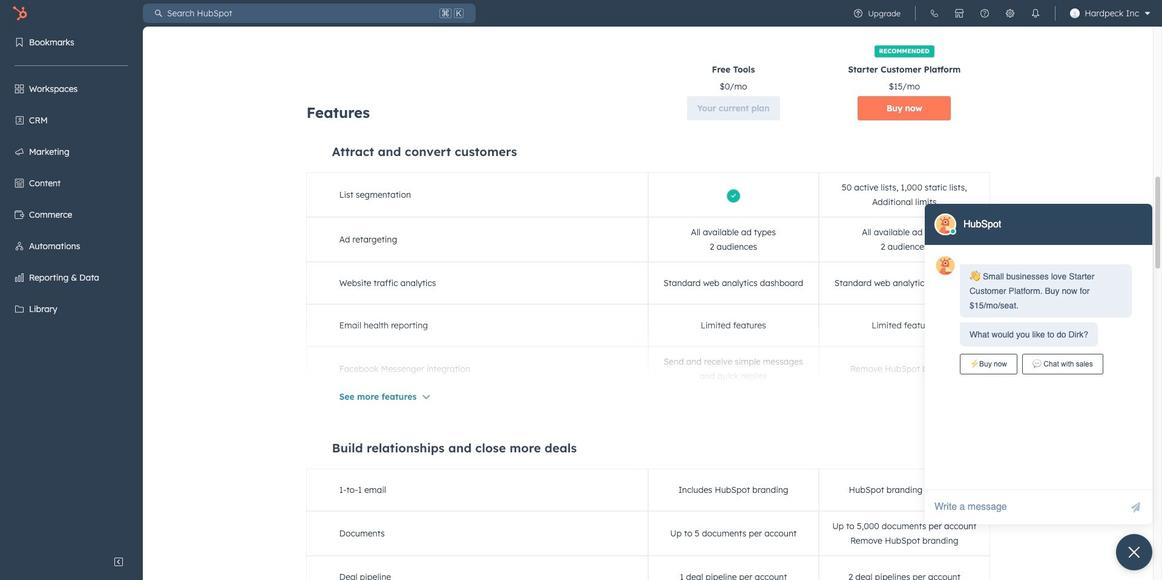 Task type: describe. For each thing, give the bounding box(es) containing it.
marketplaces image
[[955, 8, 965, 18]]

bookmarks image
[[15, 38, 24, 47]]

settings image
[[1006, 8, 1016, 18]]

0 horizontal spatial menu
[[0, 27, 143, 551]]

dirk hardpeck image
[[1071, 8, 1081, 18]]



Task type: vqa. For each thing, say whether or not it's contained in the screenshot.
Search HubSpot "search box"
yes



Task type: locate. For each thing, give the bounding box(es) containing it.
1 horizontal spatial menu
[[846, 0, 1156, 27]]

menu
[[846, 0, 1156, 27], [0, 27, 143, 551]]

Search HubSpot search field
[[162, 4, 437, 23]]

help image
[[981, 8, 990, 18]]

notifications image
[[1032, 8, 1041, 18]]



